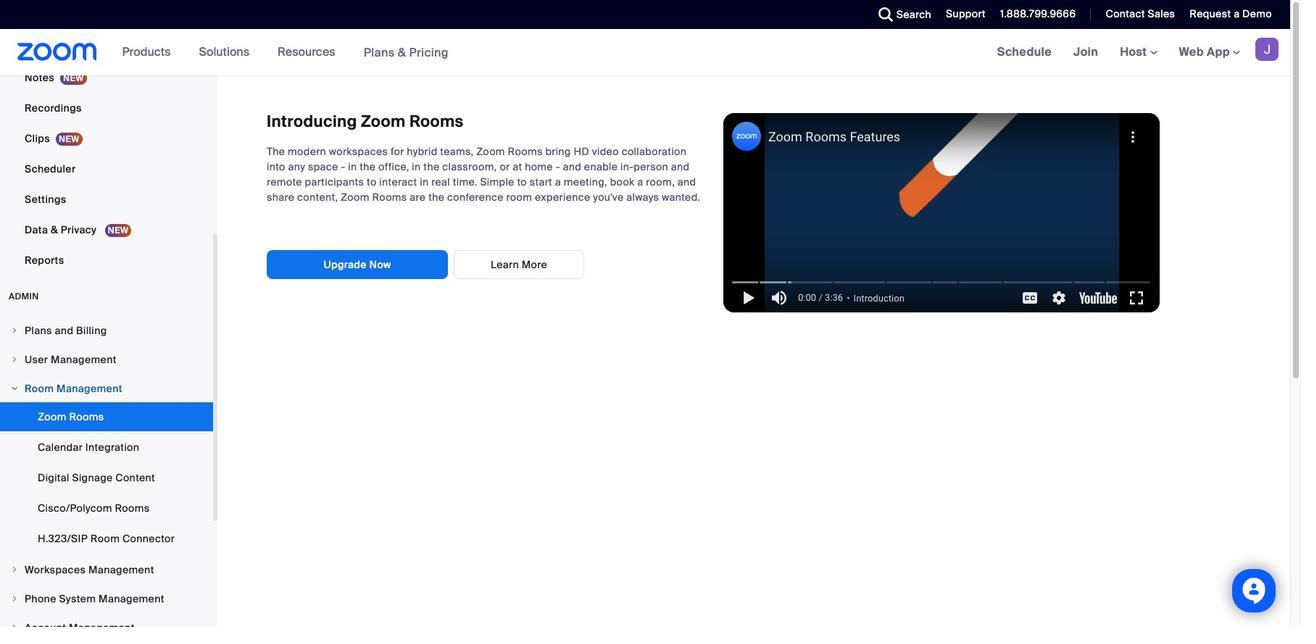 Task type: locate. For each thing, give the bounding box(es) containing it.
learn
[[491, 258, 519, 271]]

join link
[[1063, 29, 1110, 75]]

support
[[946, 7, 986, 20]]

a
[[1234, 7, 1240, 20], [555, 175, 561, 189], [638, 175, 644, 189]]

data
[[25, 223, 48, 236]]

& left pricing at the left top
[[398, 45, 406, 60]]

management up phone system management menu item
[[88, 563, 154, 576]]

zoom inside zoom rooms link
[[38, 410, 66, 423]]

2 right image from the top
[[10, 355, 19, 364]]

participants
[[305, 175, 364, 189]]

signage
[[72, 471, 113, 484]]

0 vertical spatial plans
[[364, 45, 395, 60]]

request a demo link
[[1179, 0, 1291, 29], [1190, 7, 1273, 20]]

web
[[1179, 44, 1204, 59]]

resources
[[278, 44, 335, 59]]

& right "data"
[[51, 223, 58, 236]]

to up room
[[517, 175, 527, 189]]

- down bring
[[556, 160, 560, 173]]

calendar
[[38, 441, 83, 454]]

4 right image from the top
[[10, 624, 19, 627]]

& inside "link"
[[51, 223, 58, 236]]

data & privacy link
[[0, 215, 213, 244]]

zoom up for
[[361, 111, 406, 132]]

right image inside plans and billing menu item
[[10, 326, 19, 335]]

a up 'experience'
[[555, 175, 561, 189]]

web app
[[1179, 44, 1231, 59]]

request
[[1190, 7, 1232, 20]]

0 vertical spatial room
[[25, 382, 54, 395]]

1 horizontal spatial to
[[517, 175, 527, 189]]

collaboration
[[622, 145, 687, 158]]

room management menu item
[[0, 375, 213, 402]]

right image inside user management menu item
[[10, 355, 19, 364]]

management for workspaces management
[[88, 563, 154, 576]]

phone system management menu item
[[0, 585, 213, 613]]

3 right image from the top
[[10, 595, 19, 603]]

digital signage content link
[[0, 463, 213, 492]]

always
[[627, 191, 659, 204]]

banner containing products
[[0, 29, 1291, 76]]

1 horizontal spatial plans
[[364, 45, 395, 60]]

- up 'participants'
[[341, 160, 346, 173]]

a left demo in the top right of the page
[[1234, 7, 1240, 20]]

0 horizontal spatial &
[[51, 223, 58, 236]]

menu item
[[0, 614, 213, 627]]

right image left the workspaces
[[10, 566, 19, 574]]

right image for plans
[[10, 326, 19, 335]]

rooms
[[410, 111, 464, 132], [508, 145, 543, 158], [372, 191, 407, 204], [69, 410, 104, 423], [115, 502, 150, 515]]

workspaces management menu item
[[0, 556, 213, 584]]

pricing
[[409, 45, 449, 60]]

plans and billing menu item
[[0, 317, 213, 344]]

contact sales link
[[1095, 0, 1179, 29], [1106, 7, 1176, 20]]

to
[[367, 175, 377, 189], [517, 175, 527, 189]]

the
[[267, 145, 285, 158]]

billing
[[76, 324, 107, 337]]

zoom logo image
[[17, 43, 97, 61]]

and
[[563, 160, 582, 173], [671, 160, 690, 173], [678, 175, 696, 189], [55, 324, 73, 337]]

management inside menu item
[[51, 353, 117, 366]]

notes
[[25, 71, 54, 84]]

0 horizontal spatial plans
[[25, 324, 52, 337]]

rooms down 'content' at bottom left
[[115, 502, 150, 515]]

0 horizontal spatial to
[[367, 175, 377, 189]]

2 - from the left
[[556, 160, 560, 173]]

web app button
[[1179, 44, 1241, 59]]

zoom
[[361, 111, 406, 132], [477, 145, 505, 158], [341, 191, 370, 204], [38, 410, 66, 423]]

the
[[360, 160, 376, 173], [424, 160, 440, 173], [429, 191, 445, 204]]

recordings
[[25, 102, 82, 115]]

1 - from the left
[[341, 160, 346, 173]]

& for privacy
[[51, 223, 58, 236]]

room
[[25, 382, 54, 395], [91, 532, 120, 545]]

resources button
[[278, 29, 342, 75]]

or
[[500, 160, 510, 173]]

right image
[[10, 384, 19, 393], [10, 566, 19, 574]]

enable
[[584, 160, 618, 173]]

right image inside workspaces management menu item
[[10, 566, 19, 574]]

classroom,
[[442, 160, 497, 173]]

plans up user at the left
[[25, 324, 52, 337]]

cisco/polycom
[[38, 502, 112, 515]]

introducing zoom rooms
[[267, 111, 464, 132]]

the down workspaces
[[360, 160, 376, 173]]

1 horizontal spatial -
[[556, 160, 560, 173]]

management down billing on the left bottom of page
[[51, 353, 117, 366]]

phone system management
[[25, 592, 164, 605]]

1 vertical spatial room
[[91, 532, 120, 545]]

real
[[432, 175, 450, 189]]

1.888.799.9666 button
[[990, 0, 1080, 29], [1001, 7, 1076, 20]]

1 right image from the top
[[10, 384, 19, 393]]

workspaces
[[25, 563, 86, 576]]

plans left pricing at the left top
[[364, 45, 395, 60]]

right image
[[10, 326, 19, 335], [10, 355, 19, 364], [10, 595, 19, 603], [10, 624, 19, 627]]

support link
[[935, 0, 990, 29], [946, 7, 986, 20]]

right image inside room management menu item
[[10, 384, 19, 393]]

to left interact
[[367, 175, 377, 189]]

reports link
[[0, 246, 213, 275]]

in-
[[621, 160, 634, 173]]

management
[[51, 353, 117, 366], [57, 382, 122, 395], [88, 563, 154, 576], [99, 592, 164, 605]]

any
[[288, 160, 305, 173]]

clips
[[25, 132, 50, 145]]

learn more
[[491, 258, 547, 271]]

zoom up or
[[477, 145, 505, 158]]

in down hybrid
[[412, 160, 421, 173]]

zoom rooms link
[[0, 402, 213, 431]]

right image left room management
[[10, 384, 19, 393]]

remote
[[267, 175, 302, 189]]

products button
[[122, 29, 177, 75]]

0 horizontal spatial -
[[341, 160, 346, 173]]

and up room,
[[671, 160, 690, 173]]

app
[[1207, 44, 1231, 59]]

right image for room management
[[10, 384, 19, 393]]

menu item inside side navigation navigation
[[0, 614, 213, 627]]

plans and billing
[[25, 324, 107, 337]]

book
[[610, 175, 635, 189]]

in left real at the left top of the page
[[420, 175, 429, 189]]

right image inside phone system management menu item
[[10, 595, 19, 603]]

plans & pricing
[[364, 45, 449, 60]]

h.323/sip
[[38, 532, 88, 545]]

search
[[897, 8, 932, 21]]

1 horizontal spatial &
[[398, 45, 406, 60]]

settings link
[[0, 185, 213, 214]]

zoom up calendar
[[38, 410, 66, 423]]

0 vertical spatial &
[[398, 45, 406, 60]]

management inside menu item
[[88, 563, 154, 576]]

& inside the product information navigation
[[398, 45, 406, 60]]

teams,
[[440, 145, 474, 158]]

2 right image from the top
[[10, 566, 19, 574]]

1 vertical spatial &
[[51, 223, 58, 236]]

0 horizontal spatial room
[[25, 382, 54, 395]]

in
[[348, 160, 357, 173], [412, 160, 421, 173], [420, 175, 429, 189]]

calendar integration link
[[0, 433, 213, 462]]

banner
[[0, 29, 1291, 76]]

solutions
[[199, 44, 250, 59]]

plans inside the product information navigation
[[364, 45, 395, 60]]

hybrid
[[407, 145, 438, 158]]

personal menu menu
[[0, 0, 213, 276]]

room management menu
[[0, 402, 213, 555]]

plans & pricing link
[[364, 45, 449, 60], [364, 45, 449, 60]]

and left billing on the left bottom of page
[[55, 324, 73, 337]]

0 vertical spatial right image
[[10, 384, 19, 393]]

interact
[[379, 175, 417, 189]]

1 vertical spatial plans
[[25, 324, 52, 337]]

you've
[[593, 191, 624, 204]]

plans inside menu item
[[25, 324, 52, 337]]

room down cisco/polycom rooms "link"
[[91, 532, 120, 545]]

1 horizontal spatial room
[[91, 532, 120, 545]]

1 vertical spatial right image
[[10, 566, 19, 574]]

right image for workspaces management
[[10, 566, 19, 574]]

room down user at the left
[[25, 382, 54, 395]]

into
[[267, 160, 286, 173]]

rooms inside "link"
[[115, 502, 150, 515]]

notes link
[[0, 63, 213, 92]]

reports
[[25, 254, 64, 267]]

0 horizontal spatial a
[[555, 175, 561, 189]]

time.
[[453, 175, 478, 189]]

1 right image from the top
[[10, 326, 19, 335]]

management up zoom rooms link
[[57, 382, 122, 395]]

rooms up hybrid
[[410, 111, 464, 132]]

a up always
[[638, 175, 644, 189]]



Task type: vqa. For each thing, say whether or not it's contained in the screenshot.
Request a Demo link
yes



Task type: describe. For each thing, give the bounding box(es) containing it.
recordings link
[[0, 94, 213, 123]]

& for pricing
[[398, 45, 406, 60]]

content,
[[297, 191, 338, 204]]

rooms up calendar integration
[[69, 410, 104, 423]]

room inside menu
[[91, 532, 120, 545]]

digital
[[38, 471, 69, 484]]

sales
[[1148, 7, 1176, 20]]

system
[[59, 592, 96, 605]]

rooms down interact
[[372, 191, 407, 204]]

scheduler link
[[0, 154, 213, 183]]

the down real at the left top of the page
[[429, 191, 445, 204]]

management for user management
[[51, 353, 117, 366]]

data & privacy
[[25, 223, 99, 236]]

cisco/polycom rooms
[[38, 502, 150, 515]]

1 to from the left
[[367, 175, 377, 189]]

plans for plans and billing
[[25, 324, 52, 337]]

right image for phone
[[10, 595, 19, 603]]

are
[[410, 191, 426, 204]]

contact
[[1106, 7, 1146, 20]]

the up real at the left top of the page
[[424, 160, 440, 173]]

admin menu menu
[[0, 317, 213, 627]]

request a demo
[[1190, 7, 1273, 20]]

simple
[[480, 175, 515, 189]]

at
[[513, 160, 522, 173]]

office,
[[379, 160, 409, 173]]

upgrade
[[324, 258, 367, 271]]

demo
[[1243, 7, 1273, 20]]

host
[[1120, 44, 1150, 59]]

profile picture image
[[1256, 38, 1279, 61]]

and inside menu item
[[55, 324, 73, 337]]

and up wanted.
[[678, 175, 696, 189]]

1.888.799.9666
[[1001, 7, 1076, 20]]

wanted.
[[662, 191, 701, 204]]

connector
[[122, 532, 175, 545]]

integration
[[85, 441, 139, 454]]

and down hd
[[563, 160, 582, 173]]

h.323/sip room connector link
[[0, 524, 213, 553]]

learn more link
[[454, 250, 584, 279]]

1 horizontal spatial a
[[638, 175, 644, 189]]

schedule
[[998, 44, 1052, 59]]

meeting,
[[564, 175, 608, 189]]

bring
[[546, 145, 571, 158]]

workspaces
[[329, 145, 388, 158]]

phone
[[25, 592, 56, 605]]

room,
[[646, 175, 675, 189]]

rooms up at
[[508, 145, 543, 158]]

conference
[[447, 191, 504, 204]]

zoom rooms
[[38, 410, 104, 423]]

room management
[[25, 382, 122, 395]]

management down workspaces management menu item
[[99, 592, 164, 605]]

for
[[391, 145, 404, 158]]

start
[[530, 175, 553, 189]]

schedule link
[[987, 29, 1063, 75]]

2 to from the left
[[517, 175, 527, 189]]

clips link
[[0, 124, 213, 153]]

contact sales
[[1106, 7, 1176, 20]]

introducing
[[267, 111, 357, 132]]

user management menu item
[[0, 346, 213, 373]]

2 horizontal spatial a
[[1234, 7, 1240, 20]]

product information navigation
[[111, 29, 460, 76]]

room
[[506, 191, 532, 204]]

h.323/sip room connector
[[38, 532, 175, 545]]

share
[[267, 191, 295, 204]]

workspaces management
[[25, 563, 154, 576]]

digital signage content
[[38, 471, 155, 484]]

now
[[369, 258, 391, 271]]

plans for plans & pricing
[[364, 45, 395, 60]]

join
[[1074, 44, 1099, 59]]

user management
[[25, 353, 117, 366]]

right image inside "menu item"
[[10, 624, 19, 627]]

solutions button
[[199, 29, 256, 75]]

products
[[122, 44, 171, 59]]

video
[[592, 145, 619, 158]]

side navigation navigation
[[0, 0, 218, 627]]

content
[[115, 471, 155, 484]]

upgrade now
[[324, 258, 391, 271]]

host button
[[1120, 44, 1158, 59]]

settings
[[25, 193, 66, 206]]

right image for user
[[10, 355, 19, 364]]

room inside menu item
[[25, 382, 54, 395]]

zoom down 'participants'
[[341, 191, 370, 204]]

meetings navigation
[[987, 29, 1291, 76]]

user
[[25, 353, 48, 366]]

home
[[525, 160, 553, 173]]

experience
[[535, 191, 591, 204]]

in down workspaces
[[348, 160, 357, 173]]

modern
[[288, 145, 326, 158]]

upgrade now link
[[267, 250, 448, 279]]

hd
[[574, 145, 590, 158]]

privacy
[[61, 223, 96, 236]]

scheduler
[[25, 162, 76, 175]]

calendar integration
[[38, 441, 139, 454]]

management for room management
[[57, 382, 122, 395]]

space
[[308, 160, 338, 173]]

more
[[522, 258, 547, 271]]



